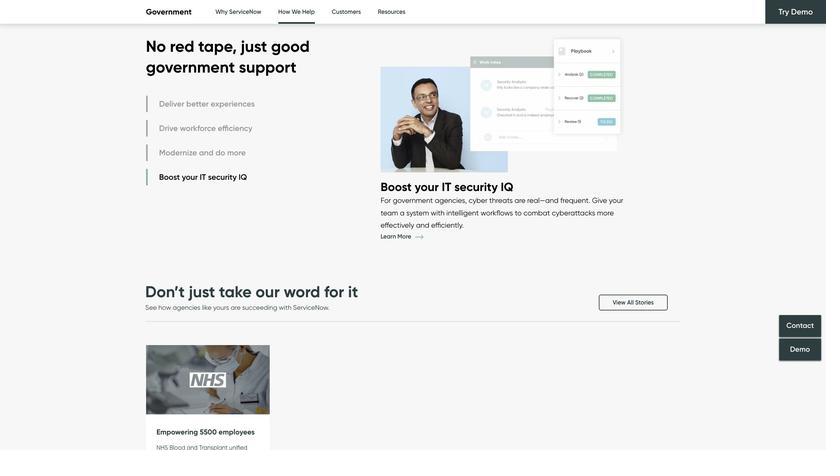 Task type: vqa. For each thing, say whether or not it's contained in the screenshot.
'it operations management' option
no



Task type: describe. For each thing, give the bounding box(es) containing it.
boost for boost your it security iq for government agencies, cyber threats are real—and frequent. give your team a system with intelligent workflows to  combat cyberattacks more effectively and efficiently.
[[381, 179, 412, 194]]

see
[[145, 304, 157, 312]]

how we help link
[[278, 0, 315, 26]]

take
[[219, 282, 252, 302]]

boost your it security iq
[[159, 172, 247, 182]]

learn more
[[381, 233, 413, 240]]

are inside don't just take our word for it see how agencies like yours are succeeding with servicenow.
[[231, 304, 241, 312]]

how
[[159, 304, 171, 312]]

deliver better experiences link
[[146, 96, 257, 112]]

workflows
[[481, 209, 513, 217]]

workforce
[[180, 124, 216, 133]]

government security it professional at work image
[[381, 28, 626, 179]]

contact
[[787, 321, 815, 330]]

agencies,
[[435, 196, 467, 205]]

frequent.
[[561, 196, 591, 205]]

why
[[216, 8, 228, 16]]

word
[[284, 282, 320, 302]]

for
[[324, 282, 344, 302]]

support
[[239, 57, 297, 77]]

more
[[398, 233, 411, 240]]

how
[[278, 8, 290, 16]]

learn
[[381, 233, 396, 240]]

don't
[[145, 282, 185, 302]]

empowering
[[157, 428, 198, 437]]

2 horizontal spatial your
[[609, 196, 624, 205]]

just inside no red tape, just good government support
[[241, 36, 267, 56]]

intelligent
[[447, 209, 479, 217]]

threats
[[490, 196, 513, 205]]

empowering 5500 employees
[[157, 428, 255, 437]]

resources link
[[378, 0, 406, 24]]

give
[[593, 196, 608, 205]]

1 vertical spatial demo
[[791, 345, 811, 354]]

no
[[146, 36, 166, 56]]

with inside don't just take our word for it see how agencies like yours are succeeding with servicenow.
[[279, 304, 292, 312]]

security for boost your it security iq
[[208, 172, 237, 182]]

drive workforce efficiency
[[159, 124, 253, 133]]

tape,
[[198, 36, 237, 56]]

modernize and do more link
[[146, 145, 257, 161]]

a
[[400, 209, 405, 217]]

boost your it security iq for government agencies, cyber threats are real—and frequent. give your team a system with intelligent workflows to  combat cyberattacks more effectively and efficiently.
[[381, 179, 624, 229]]

it for boost your it security iq
[[200, 172, 206, 182]]

combat
[[524, 209, 550, 217]]

resources
[[378, 8, 406, 16]]

efficiency
[[218, 124, 253, 133]]



Task type: locate. For each thing, give the bounding box(es) containing it.
and left do
[[199, 148, 214, 158]]

deliver better experiences
[[159, 99, 255, 109]]

security for boost your it security iq for government agencies, cyber threats are real—and frequent. give your team a system with intelligent workflows to  combat cyberattacks more effectively and efficiently.
[[455, 179, 498, 194]]

system
[[407, 209, 429, 217]]

government inside boost your it security iq for government agencies, cyber threats are real—and frequent. give your team a system with intelligent workflows to  combat cyberattacks more effectively and efficiently.
[[393, 196, 433, 205]]

government inside no red tape, just good government support
[[146, 57, 235, 77]]

all
[[628, 299, 634, 306]]

just
[[241, 36, 267, 56], [189, 282, 215, 302]]

our
[[256, 282, 280, 302]]

0 vertical spatial government
[[146, 57, 235, 77]]

and
[[199, 148, 214, 158], [416, 221, 430, 229]]

1 horizontal spatial just
[[241, 36, 267, 56]]

are
[[515, 196, 526, 205], [231, 304, 241, 312]]

it
[[348, 282, 358, 302]]

iq for boost your it security iq
[[239, 172, 247, 182]]

boost inside 'link'
[[159, 172, 180, 182]]

try demo link
[[766, 0, 827, 24]]

with
[[431, 209, 445, 217], [279, 304, 292, 312]]

nhs blood and transplant empowered 5500 employees image
[[146, 345, 270, 415]]

cyber
[[469, 196, 488, 205]]

succeeding
[[242, 304, 277, 312]]

we
[[292, 8, 301, 16]]

1 vertical spatial just
[[189, 282, 215, 302]]

your down modernize and do more link
[[182, 172, 198, 182]]

1 horizontal spatial more
[[598, 209, 614, 217]]

1 vertical spatial and
[[416, 221, 430, 229]]

your up system at top
[[415, 179, 439, 194]]

0 vertical spatial demo
[[792, 7, 814, 17]]

iq
[[239, 172, 247, 182], [501, 179, 514, 194]]

more inside boost your it security iq for government agencies, cyber threats are real—and frequent. give your team a system with intelligent workflows to  combat cyberattacks more effectively and efficiently.
[[598, 209, 614, 217]]

agencies
[[173, 304, 201, 312]]

just inside don't just take our word for it see how agencies like yours are succeeding with servicenow.
[[189, 282, 215, 302]]

how we help
[[278, 8, 315, 16]]

real—and
[[528, 196, 559, 205]]

are right yours
[[231, 304, 241, 312]]

0 horizontal spatial it
[[200, 172, 206, 182]]

security up cyber
[[455, 179, 498, 194]]

1 horizontal spatial and
[[416, 221, 430, 229]]

servicenow.
[[293, 304, 330, 312]]

it down modernize and do more
[[200, 172, 206, 182]]

customers
[[332, 8, 361, 16]]

efficiently.
[[431, 221, 464, 229]]

iq inside 'link'
[[239, 172, 247, 182]]

more
[[227, 148, 246, 158], [598, 209, 614, 217]]

with inside boost your it security iq for government agencies, cyber threats are real—and frequent. give your team a system with intelligent workflows to  combat cyberattacks more effectively and efficiently.
[[431, 209, 445, 217]]

1 horizontal spatial your
[[415, 179, 439, 194]]

more right do
[[227, 148, 246, 158]]

demo down contact link
[[791, 345, 811, 354]]

try demo
[[779, 7, 814, 17]]

drive
[[159, 124, 178, 133]]

demo link
[[780, 339, 822, 360]]

your for boost your it security iq for government agencies, cyber threats are real—and frequent. give your team a system with intelligent workflows to  combat cyberattacks more effectively and efficiently.
[[415, 179, 439, 194]]

are inside boost your it security iq for government agencies, cyber threats are real—and frequent. give your team a system with intelligent workflows to  combat cyberattacks more effectively and efficiently.
[[515, 196, 526, 205]]

with up efficiently. in the right of the page
[[431, 209, 445, 217]]

0 horizontal spatial government
[[146, 57, 235, 77]]

security down do
[[208, 172, 237, 182]]

to
[[515, 209, 522, 217]]

just up support
[[241, 36, 267, 56]]

cyberattacks
[[552, 209, 596, 217]]

1 horizontal spatial security
[[455, 179, 498, 194]]

security inside boost your it security iq for government agencies, cyber threats are real—and frequent. give your team a system with intelligent workflows to  combat cyberattacks more effectively and efficiently.
[[455, 179, 498, 194]]

0 horizontal spatial your
[[182, 172, 198, 182]]

government
[[146, 7, 192, 17]]

government down "red"
[[146, 57, 235, 77]]

boost up for
[[381, 179, 412, 194]]

1 vertical spatial with
[[279, 304, 292, 312]]

red
[[170, 36, 194, 56]]

more down give
[[598, 209, 614, 217]]

0 horizontal spatial security
[[208, 172, 237, 182]]

and inside boost your it security iq for government agencies, cyber threats are real—and frequent. give your team a system with intelligent workflows to  combat cyberattacks more effectively and efficiently.
[[416, 221, 430, 229]]

your right give
[[609, 196, 624, 205]]

for
[[381, 196, 391, 205]]

1 horizontal spatial it
[[442, 179, 452, 194]]

security
[[208, 172, 237, 182], [455, 179, 498, 194]]

your
[[182, 172, 198, 182], [415, 179, 439, 194], [609, 196, 624, 205]]

1 horizontal spatial with
[[431, 209, 445, 217]]

like
[[202, 304, 212, 312]]

0 horizontal spatial boost
[[159, 172, 180, 182]]

it inside the boost your it security iq 'link'
[[200, 172, 206, 182]]

effectively
[[381, 221, 415, 229]]

with down word
[[279, 304, 292, 312]]

demo right "try"
[[792, 7, 814, 17]]

experiences
[[211, 99, 255, 109]]

team
[[381, 209, 398, 217]]

it
[[200, 172, 206, 182], [442, 179, 452, 194]]

0 vertical spatial and
[[199, 148, 214, 158]]

0 horizontal spatial iq
[[239, 172, 247, 182]]

security inside 'link'
[[208, 172, 237, 182]]

boost for boost your it security iq
[[159, 172, 180, 182]]

it up agencies,
[[442, 179, 452, 194]]

modernize
[[159, 148, 197, 158]]

just up like
[[189, 282, 215, 302]]

learn more link
[[381, 233, 434, 240]]

servicenow
[[229, 8, 261, 16]]

it for boost your it security iq for government agencies, cyber threats are real—and frequent. give your team a system with intelligent workflows to  combat cyberattacks more effectively and efficiently.
[[442, 179, 452, 194]]

modernize and do more
[[159, 148, 246, 158]]

and down system at top
[[416, 221, 430, 229]]

contact link
[[780, 315, 822, 337]]

boost your it security iq link
[[146, 169, 257, 185]]

view all stories link
[[599, 295, 668, 311]]

stories
[[636, 299, 654, 306]]

don't just take our word for it see how agencies like yours are succeeding with servicenow.
[[145, 282, 358, 312]]

boost down modernize
[[159, 172, 180, 182]]

iq for boost your it security iq for government agencies, cyber threats are real—and frequent. give your team a system with intelligent workflows to  combat cyberattacks more effectively and efficiently.
[[501, 179, 514, 194]]

your for boost your it security iq
[[182, 172, 198, 182]]

0 horizontal spatial with
[[279, 304, 292, 312]]

iq inside boost your it security iq for government agencies, cyber threats are real—and frequent. give your team a system with intelligent workflows to  combat cyberattacks more effectively and efficiently.
[[501, 179, 514, 194]]

good
[[271, 36, 310, 56]]

view
[[613, 299, 626, 306]]

1 vertical spatial government
[[393, 196, 433, 205]]

government
[[146, 57, 235, 77], [393, 196, 433, 205]]

do
[[216, 148, 225, 158]]

0 horizontal spatial more
[[227, 148, 246, 158]]

why servicenow
[[216, 8, 261, 16]]

1 horizontal spatial are
[[515, 196, 526, 205]]

no red tape, just good government support
[[146, 36, 310, 77]]

demo
[[792, 7, 814, 17], [791, 345, 811, 354]]

0 vertical spatial with
[[431, 209, 445, 217]]

5500
[[200, 428, 217, 437]]

0 vertical spatial more
[[227, 148, 246, 158]]

1 horizontal spatial iq
[[501, 179, 514, 194]]

1 horizontal spatial government
[[393, 196, 433, 205]]

it inside boost your it security iq for government agencies, cyber threats are real—and frequent. give your team a system with intelligent workflows to  combat cyberattacks more effectively and efficiently.
[[442, 179, 452, 194]]

boost
[[159, 172, 180, 182], [381, 179, 412, 194]]

your inside 'link'
[[182, 172, 198, 182]]

customers link
[[332, 0, 361, 24]]

1 horizontal spatial boost
[[381, 179, 412, 194]]

drive workforce efficiency link
[[146, 120, 257, 137]]

why servicenow link
[[216, 0, 261, 24]]

deliver
[[159, 99, 185, 109]]

better
[[186, 99, 209, 109]]

government up system at top
[[393, 196, 433, 205]]

1 vertical spatial more
[[598, 209, 614, 217]]

view all stories
[[613, 299, 654, 306]]

0 horizontal spatial are
[[231, 304, 241, 312]]

help
[[302, 8, 315, 16]]

0 vertical spatial are
[[515, 196, 526, 205]]

yours
[[213, 304, 229, 312]]

1 vertical spatial are
[[231, 304, 241, 312]]

0 horizontal spatial just
[[189, 282, 215, 302]]

are up to
[[515, 196, 526, 205]]

0 horizontal spatial and
[[199, 148, 214, 158]]

boost inside boost your it security iq for government agencies, cyber threats are real—and frequent. give your team a system with intelligent workflows to  combat cyberattacks more effectively and efficiently.
[[381, 179, 412, 194]]

employees
[[219, 428, 255, 437]]

try
[[779, 7, 790, 17]]

0 vertical spatial just
[[241, 36, 267, 56]]



